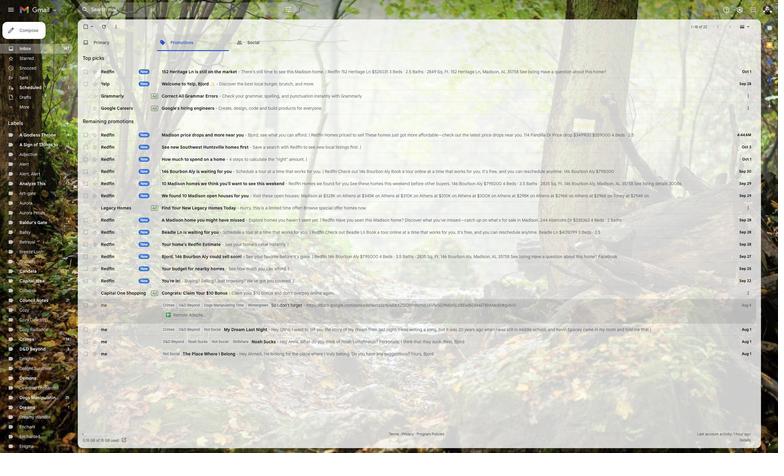 Task type: describe. For each thing, give the bounding box(es) containing it.
calculate
[[250, 157, 267, 162]]

2 vertical spatial home?
[[585, 254, 598, 260]]

1 vertical spatial found
[[169, 193, 181, 199]]

- left how
[[226, 266, 228, 272]]

1 horizontal spatial al
[[501, 69, 507, 75]]

aurora for aurora petals
[[19, 210, 32, 216]]

28 for your home's redfin estimate - see your home's value instantly. | ͏ ͏ ͏ ͏ ͏ ͏ ͏ ͏ ͏ ͏ ͏ ͏ ͏ ͏ ͏ ͏ ͏ ͏ ͏ ͏ ͏ ͏ ͏ ͏ ͏ ͏ ͏ ͏ ͏ ͏ ͏ ͏ ͏ ͏ ͏ ͏ ͏ ͏ ͏ ͏ ͏ ͏ ͏ ͏ ͏ ͏ ͏ ͏ ͏ ͏ ͏ ͏ ͏ ͏ ͏ ͏ ͏ ͏ ͏ ͏ ͏ ͏ ͏ ͏ ͏ ͏ ͏ ͏ ͏ ͏ ͏ ͏ ͏ ͏ ͏ ͏ ͏ ͏ ͏ ͏ ͏
[[748, 242, 752, 247]]

snoozed
[[19, 65, 36, 71]]

cozy dewdrop
[[19, 317, 48, 323]]

1 home's from the left
[[172, 242, 187, 247]]

analyze this link
[[19, 181, 46, 187]]

homes left now at left
[[344, 205, 357, 211]]

22 inside promotions tab panel
[[748, 279, 752, 283]]

manipulating inside labels navigation
[[31, 395, 58, 401]]

google's
[[162, 106, 180, 111]]

0 horizontal spatial sell
[[222, 254, 230, 260]]

on down 10 madison homes we think you'll want to see this weekend - redfin homes we found for you see these homes this weekend before other buyers. 146 bourbon aly $795000 4 beds · 3.5 baths · 2835 sq. ft. 146 bourbon aly, madison, al 35758 see listing details 30086
[[414, 193, 419, 199]]

0 horizontal spatial got
[[260, 278, 266, 284]]

kevin
[[557, 327, 567, 333]]

code
[[249, 106, 259, 111]]

2 vertical spatial out
[[339, 230, 345, 235]]

what
[[301, 339, 311, 345]]

ad for congrats:
[[152, 291, 157, 296]]

capital idea
[[19, 278, 45, 284]]

follow link to manage storage image
[[121, 438, 127, 444]]

0 vertical spatial anytime.
[[547, 169, 563, 174]]

1 vertical spatial $795000
[[484, 181, 502, 187]]

new for your budget for nearby homes
[[141, 267, 148, 271]]

new for 10 madison homes we think you'll want to see this weekend
[[141, 181, 148, 186]]

on right up
[[483, 218, 488, 223]]

sep 28 for your home's redfin estimate - see your home's value instantly. | ͏ ͏ ͏ ͏ ͏ ͏ ͏ ͏ ͏ ͏ ͏ ͏ ͏ ͏ ͏ ͏ ͏ ͏ ͏ ͏ ͏ ͏ ͏ ͏ ͏ ͏ ͏ ͏ ͏ ͏ ͏ ͏ ͏ ͏ ͏ ͏ ͏ ͏ ͏ ͏ ͏ ͏ ͏ ͏ ͏ ͏ ͏ ͏ ͏ ͏ ͏ ͏ ͏ ͏ ͏ ͏ ͏ ͏ ͏ ͏ ͏ ͏ ͏ ͏ ͏ ͏ ͏ ͏ ͏ ͏ ͏ ͏ ͏ ͏ ͏ ͏ ͏ ͏ ͏ ͏ ͏
[[740, 242, 752, 247]]

analyze this
[[19, 181, 46, 187]]

spacey
[[568, 327, 582, 333]]

all
[[179, 93, 184, 99]]

you're in! - buying? selling? just browsing? we've got you covered. | ͏ ͏ ͏ ͏ ͏ ͏ ͏ ͏ ͏ ͏ ͏ ͏ ͏ ͏ ͏ ͏ ͏ ͏ ͏ ͏ ͏ ͏ ͏ ͏ ͏ ͏ ͏ ͏ ͏ ͏ ͏ ͏ ͏ ͏ ͏ ͏ ͏ ͏ ͏ ͏ ͏ ͏ ͏ ͏ ͏ ͏ ͏ ͏ ͏ ͏ ͏ ͏ ͏ ͏ ͏ ͏ ͏ ͏ ͏ ͏ ͏ ͏ ͏ ͏ ͏ ͏ ͏ ͏ ͏ ͏
[[162, 278, 371, 284]]

room
[[607, 327, 617, 333]]

1 vertical spatial discover
[[405, 218, 422, 223]]

dogs manipulating time inside cell
[[204, 303, 244, 308]]

just
[[392, 132, 399, 138]]

3 beadle from the left
[[540, 230, 553, 235]]

homes down spend
[[186, 181, 200, 187]]

i right the told
[[651, 327, 652, 333]]

0 horizontal spatial bjord,
[[162, 254, 174, 260]]

1 horizontal spatial afford.
[[295, 132, 308, 138]]

1 grammarly from the left
[[101, 93, 124, 99]]

2 claim from the left
[[232, 291, 243, 296]]

0 vertical spatial ft.
[[445, 69, 450, 75]]

to left yelp,
[[182, 81, 186, 87]]

0 vertical spatial it's
[[483, 169, 488, 174]]

0 vertical spatial 35758
[[508, 69, 519, 75]]

new for a madison home you might have missed
[[141, 218, 148, 222]]

2 horizontal spatial noah
[[342, 339, 352, 345]]

favorite
[[264, 254, 279, 260]]

1 horizontal spatial bjord,
[[248, 132, 259, 138]]

new for your home's redfin estimate
[[141, 242, 148, 247]]

at up a madison home you might have missed - explore homes you haven't seen yet. | redfin have you seen this madison home? discover what you've missed—catch up on what's for sale in madison. 244 abercorn dr $335363 4 beds · 2 baths ·
[[396, 193, 400, 199]]

- up first
[[245, 132, 247, 138]]

- right ✨ image
[[216, 81, 218, 87]]

| right covered.
[[293, 278, 294, 284]]

not social the place where i belong - hey ahmed, i'm looking for the place where i truly belong. do you have any suggestions? yours, bjord
[[163, 351, 434, 357]]

3 athens from the left
[[420, 193, 433, 199]]

1 152 from the left
[[162, 69, 169, 75]]

gone.
[[301, 254, 311, 260]]

on right the $298k
[[531, 193, 536, 199]]

0 vertical spatial don't
[[283, 291, 293, 296]]

1 horizontal spatial want
[[295, 327, 304, 333]]

0 horizontal spatial bjord
[[198, 81, 209, 87]]

beyond inside cell
[[188, 303, 200, 308]]

0.15 gb of 15 gb used
[[83, 438, 119, 443]]

0 vertical spatial listing
[[529, 69, 540, 75]]

sep for beadle ln is waiting for you - schedule a tour at a time that works for you. | redfin check out beadle ln book a tour online at a time that works for you. it's free, and you can reschedule anytime. beadle ln $405099 3 beds · 2.5
[[740, 230, 747, 235]]

1 vertical spatial hey
[[280, 339, 288, 345]]

madison up we
[[168, 181, 185, 187]]

not inside not social the place where i belong - hey ahmed, i'm looking for the place where i truly belong. do you have any suggestions? yours, bjord
[[163, 352, 169, 356]]

of for 1 18 of 22
[[700, 24, 703, 29]]

2
[[608, 218, 610, 223]]

16 row from the top
[[78, 263, 757, 275]]

1 horizontal spatial sq.
[[438, 69, 444, 75]]

aug for my dream last night - hey chris, i want to tell you the story of my dream from last night. i was writing a song, but it was 20 years ago when i was still in middle school, and kevin spacey came in my room and told me that i
[[743, 327, 750, 332]]

the left place
[[292, 351, 299, 357]]

terms
[[389, 432, 399, 437]]

1 vertical spatial 35758
[[622, 181, 634, 187]]

on right $345k
[[376, 193, 381, 199]]

0 vertical spatial what
[[269, 132, 278, 138]]

social tab
[[232, 34, 309, 51]]

0 vertical spatial free,
[[489, 169, 498, 174]]

betrayal
[[19, 239, 35, 245]]

1 vertical spatial madison,
[[598, 181, 615, 187]]

0 vertical spatial found
[[323, 181, 335, 187]]

me for not social the place where i belong - hey ahmed, i'm looking for the place where i truly belong. do you have any suggestions? yours, bjord
[[101, 351, 107, 357]]

browse
[[304, 205, 318, 211]]

aug 1 for not social the place where i belong - hey ahmed, i'm looking for the place where i truly belong. do you have any suggestions? yours, bjord
[[743, 352, 752, 356]]

- right soon!
[[243, 254, 245, 260]]

3 152 from the left
[[451, 69, 457, 75]]

redfin cell for 10 madison homes we think you'll want to see this weekend
[[101, 181, 162, 187]]

spelling,
[[265, 93, 281, 99]]

2 open from the left
[[274, 193, 284, 199]]

ln,
[[476, 69, 482, 75]]

1 vertical spatial schedule
[[223, 230, 241, 235]]

0 horizontal spatial sq.
[[428, 254, 434, 260]]

2 horizontal spatial sq.
[[551, 181, 558, 187]]

on up ✨ image
[[208, 69, 213, 75]]

yelp cell
[[101, 81, 162, 87]]

1 horizontal spatial alert
[[31, 171, 40, 177]]

madison up how
[[162, 132, 179, 138]]

yet.
[[312, 218, 319, 223]]

new for beadle ln is waiting for you
[[141, 230, 148, 235]]

oct 1 for there's still time to see this madison home. | redfin 152 heritage ln $525031 3 beds · 2.5 baths · 2849 sq. ft. 152 heritage ln, madison, al 35758 see listing have a question about this home?
[[743, 69, 752, 74]]

"right"
[[276, 157, 288, 162]]

sep 28 for a madison home you might have missed - explore homes you haven't seen yet. | redfin have you seen this madison home? discover what you've missed—catch up on what's for sale in madison. 244 abercorn dr $335363 4 beds · 2 baths ·
[[740, 218, 752, 222]]

search mail image
[[80, 4, 91, 15]]

0 horizontal spatial think
[[208, 181, 219, 187]]

$335363
[[574, 218, 590, 223]]

0 vertical spatial home
[[214, 157, 225, 162]]

1 we from the left
[[201, 181, 207, 187]]

9 row from the top
[[78, 178, 757, 190]]

0 horizontal spatial 2.5
[[406, 69, 412, 75]]

the left best
[[237, 81, 244, 87]]

it
[[447, 327, 449, 333]]

your down we've
[[244, 291, 252, 296]]

- right first
[[250, 145, 252, 150]]

1 vertical spatial 2835
[[417, 254, 427, 260]]

last account activity: 1 hour ago details
[[698, 432, 751, 443]]

25 inside labels navigation
[[65, 396, 69, 400]]

| right amount.
[[306, 157, 307, 162]]

d&d beyond link
[[19, 347, 46, 352]]

1 vertical spatial reschedule
[[499, 230, 521, 235]]

2 was from the left
[[450, 327, 458, 333]]

southwest
[[180, 145, 202, 150]]

time inside promotions tab panel
[[236, 303, 244, 308]]

selling?
[[201, 278, 216, 284]]

29 for 30086
[[748, 181, 752, 186]]

brunch,
[[279, 81, 294, 87]]

sep 28 for beadle ln is waiting for you - schedule a tour at a time that works for you. | redfin check out beadle ln book a tour online at a time that works for you. it's free, and you can reschedule anytime. beadle ln $405099 3 beds · 2.5
[[740, 230, 752, 235]]

ago inside promotions tab panel
[[477, 327, 484, 333]]

delight sunshine
[[19, 366, 52, 371]]

of for a sign of things to come
[[34, 142, 38, 148]]

candela
[[19, 269, 37, 274]]

at down the explore on the left
[[255, 230, 259, 235]]

collapse link
[[19, 288, 36, 294]]

time up your home's redfin estimate - see your home's value instantly. | ͏ ͏ ͏ ͏ ͏ ͏ ͏ ͏ ͏ ͏ ͏ ͏ ͏ ͏ ͏ ͏ ͏ ͏ ͏ ͏ ͏ ͏ ͏ ͏ ͏ ͏ ͏ ͏ ͏ ͏ ͏ ͏ ͏ ͏ ͏ ͏ ͏ ͏ ͏ ͏ ͏ ͏ ͏ ͏ ͏ ͏ ͏ ͏ ͏ ͏ ͏ ͏ ͏ ͏ ͏ ͏ ͏ ͏ ͏ ͏ ͏ ͏ ͏ ͏ ͏ ͏ ͏ ͏ ͏ ͏ ͏ ͏ ͏ ͏ ͏ ͏ ͏ ͏ ͏ ͏ ͏
[[263, 230, 272, 235]]

at up other
[[428, 169, 432, 174]]

tab list containing primary
[[78, 34, 762, 51]]

hiring
[[181, 106, 193, 111]]

redfin cell for see new southwest huntsville homes first
[[101, 144, 162, 150]]

0 horizontal spatial 3.5
[[396, 254, 402, 260]]

1 vertical spatial ft.
[[559, 181, 564, 187]]

2 weekend from the left
[[393, 181, 410, 187]]

i left truly
[[324, 351, 326, 357]]

✨ image
[[210, 82, 215, 87]]

0 vertical spatial with
[[332, 93, 340, 99]]

27
[[748, 254, 752, 259]]

ballsy link
[[19, 230, 31, 235]]

you. down missed—catch
[[449, 230, 457, 235]]

https://docs.google.com/spreadsheets/d/1ywekxzdo5fhncn834vfesg9nee5lvbew8idkk6it8hm/edit#gid=0
[[307, 303, 516, 308]]

| down the browse
[[310, 230, 311, 235]]

2 vertical spatial 35758
[[499, 254, 510, 260]]

1 vertical spatial listing
[[643, 181, 655, 187]]

details
[[740, 438, 751, 443]]

1 horizontal spatial these
[[359, 181, 370, 187]]

1 $310k from the left
[[401, 193, 413, 199]]

at up abercorn
[[551, 193, 555, 199]]

time left offer!
[[283, 205, 291, 211]]

footer containing terms
[[78, 431, 757, 444]]

time down "right"
[[276, 169, 285, 174]]

main menu image
[[7, 6, 15, 13]]

- right bonus
[[229, 291, 231, 296]]

one
[[117, 291, 125, 296]]

d&d beyond up adepter
[[179, 303, 200, 308]]

affordable—check
[[419, 132, 454, 138]]

0 vertical spatial 22
[[704, 24, 708, 29]]

covered.
[[275, 278, 292, 284]]

2 horizontal spatial al
[[616, 181, 621, 187]]

redfin cell for we found 10 madison open houses for you
[[101, 193, 162, 199]]

starred
[[19, 56, 34, 61]]

0 vertical spatial home?
[[594, 69, 607, 75]]

oct 3
[[743, 145, 752, 149]]

everyone.
[[304, 106, 323, 111]]

on right $300k
[[492, 193, 497, 199]]

notes
[[36, 298, 48, 303]]

0 horizontal spatial free,
[[465, 230, 474, 235]]

enigma
[[19, 444, 34, 449]]

- right night
[[269, 327, 271, 333]]

- discover the best local burger, brunch, and more. ͏ ͏ ͏ ͏ ͏ ͏ ͏ ͏ ͏ ͏ ͏ ͏ ͏ ͏ ͏ ͏ ͏ ͏ ͏ ͏ ͏ ͏ ͏ ͏ ͏ ͏ ͏ ͏ ͏ ͏ ͏ ͏ ͏ ͏ ͏ ͏ ͏ ͏ ͏ ͏ ͏ ͏ ͏ ͏ ͏ ͏ ͏ ͏ ͏ ͏ ͏ ͏ ͏ ͏ ͏ ͏ ͏ ͏ ͏ ͏ ͏ ͏ ͏ ͏ ͏ ͏ ͏ ͏ ͏ ͏ ͏ ͏ ͏ ͏
[[215, 81, 396, 87]]

- up estimate at the left bottom
[[220, 230, 222, 235]]

d&d beyond up noah sucks
[[179, 327, 200, 332]]

noah for noah sucks
[[188, 340, 197, 344]]

- right belong
[[237, 351, 239, 357]]

2 horizontal spatial 2.5
[[629, 132, 635, 138]]

but
[[439, 327, 445, 333]]

council notes link
[[19, 298, 48, 303]]

d&d beyond up the
[[163, 340, 184, 344]]

at right toney
[[626, 193, 630, 199]]

beyond inside labels navigation
[[30, 347, 46, 352]]

| up $328k
[[323, 169, 324, 174]]

last inside row
[[246, 327, 255, 333]]

2 drops from the left
[[493, 132, 504, 138]]

1 vertical spatial much
[[246, 266, 257, 272]]

aa
[[206, 312, 211, 318]]

years
[[465, 327, 475, 333]]

redfin cell for 152 heritage ln is still on the market
[[101, 69, 162, 75]]

1 horizontal spatial what
[[423, 218, 433, 223]]

2 $310k from the left
[[439, 193, 451, 199]]

a for a godless throne
[[19, 132, 22, 138]]

limited
[[269, 205, 282, 211]]

my dream last night - hey chris, i want to tell you the story of my dream from last night. i was writing a song, but it was 20 years ago when i was still in middle school, and kevin spacey came in my room and told me that i
[[224, 327, 652, 333]]

i right "night."
[[399, 327, 400, 333]]

new for 146 bourbon aly is waiting for you
[[141, 169, 148, 174]]

a for a sign of things to come
[[19, 142, 22, 148]]

oct for save a search with redfin to see new local listings first. | ͏ ͏ ͏ ͏ ͏ ͏ ͏ ͏ ͏ ͏ ͏ ͏ ͏ ͏ ͏ ͏ ͏ ͏ ͏ ͏ ͏ ͏ ͏ ͏ ͏ ͏ ͏ ͏ ͏ ͏ ͏ ͏ ͏ ͏ ͏ ͏ ͏ ͏ ͏ ͏ ͏ ͏ ͏ ͏ ͏ ͏ ͏ ͏ ͏ ͏ ͏ ͏ ͏ ͏ ͏ ͏ ͏ ͏ ͏ ͏ ͏ ͏ ͏ ͏ ͏ ͏ ͏ ͏ ͏ ͏
[[743, 145, 749, 149]]

| right the first.
[[360, 145, 362, 150]]

enigma link
[[19, 444, 34, 449]]

on right $328k
[[337, 193, 342, 199]]

oct for there's still time to see this madison home. | redfin 152 heritage ln $525031 3 beds · 2.5 baths · 2849 sq. ft. 152 heritage ln, madison, al 35758 see listing have a question about this home?
[[743, 69, 750, 74]]

- left the explore on the left
[[246, 218, 248, 223]]

the left the latest on the top
[[463, 132, 469, 138]]

i'm
[[264, 351, 270, 357]]

madison down find
[[166, 218, 184, 223]]

last inside last account activity: 1 hour ago details
[[698, 432, 705, 437]]

cell for grammarly
[[730, 93, 746, 99]]

homes left first
[[225, 145, 239, 150]]

2 152 from the left
[[341, 69, 348, 75]]

the
[[183, 351, 191, 357]]

25 inside row
[[748, 267, 752, 271]]

29 for on
[[748, 194, 752, 198]]

in right came
[[595, 327, 599, 333]]

2 vertical spatial hey
[[240, 351, 247, 357]]

council notes
[[19, 298, 48, 303]]

tour up 10 madison homes we think you'll want to see this weekend - redfin homes we found for you see these homes this weekend before other buyers. 146 bourbon aly $795000 4 beds · 3.5 baths · 2835 sq. ft. 146 bourbon aly, madison, al 35758 see listing details 30086
[[406, 169, 414, 174]]

lush
[[34, 249, 43, 255]]

21 for candela
[[66, 269, 69, 274]]

madison up beadle ln is waiting for you - schedule a tour at a time that works for you. | redfin check out beadle ln book a tour online at a time that works for you. it's free, and you can reschedule anytime. beadle ln $405099 3 beds · 2.5 at the bottom of page
[[374, 218, 390, 223]]

homes left just
[[378, 132, 391, 138]]

0 horizontal spatial before
[[280, 254, 293, 260]]

noah sucks - hey anna, what do you think of noah lottofthings? personally, i think that they suck. best, bjord
[[252, 339, 465, 345]]

0 vertical spatial dewdrop
[[30, 317, 48, 323]]

- right forget
[[304, 303, 306, 308]]

dreams
[[19, 405, 35, 410]]

homes down limited
[[264, 218, 277, 223]]

privacy link
[[402, 432, 414, 437]]

where
[[204, 351, 218, 357]]

the left market
[[214, 69, 221, 75]]

labels heading
[[8, 120, 65, 127]]

1 horizontal spatial think
[[326, 339, 336, 345]]

to right you'll
[[243, 181, 248, 187]]

ahmed,
[[248, 351, 263, 357]]

dewdrop enchanted link
[[19, 385, 59, 391]]

2 vertical spatial madison,
[[474, 254, 491, 260]]

capital one shopping
[[101, 291, 146, 296]]

0 horizontal spatial local
[[255, 81, 264, 87]]

redfin cell for a madison home you might have missed
[[101, 217, 162, 223]]

capital for capital one shopping
[[101, 291, 116, 296]]

1 $296k from the left
[[556, 193, 568, 199]]

can up see new southwest huntsville homes first - save a search with redfin to see new local listings first. | ͏ ͏ ͏ ͏ ͏ ͏ ͏ ͏ ͏ ͏ ͏ ͏ ͏ ͏ ͏ ͏ ͏ ͏ ͏ ͏ ͏ ͏ ͏ ͏ ͏ ͏ ͏ ͏ ͏ ͏ ͏ ͏ ͏ ͏ ͏ ͏ ͏ ͏ ͏ ͏ ͏ ͏ ͏ ͏ ͏ ͏ ͏ ͏ ͏ ͏ ͏ ͏ ͏ ͏ ͏ ͏ ͏ ͏ ͏ ͏ ͏ ͏ ͏ ͏ ͏ ͏ ͏ ͏ ͏ ͏
[[287, 132, 294, 138]]

madison left houses
[[188, 193, 206, 199]]

3 heritage from the left
[[458, 69, 475, 75]]

in right sale
[[518, 218, 521, 223]]

1 vertical spatial check
[[339, 169, 351, 174]]

| right yet.
[[320, 218, 322, 223]]

capital for capital idea
[[19, 278, 34, 284]]

more
[[19, 104, 29, 110]]

new for see new southwest huntsville homes first
[[141, 145, 148, 149]]

17 row from the top
[[78, 275, 757, 287]]

social down my on the bottom of page
[[219, 340, 229, 344]]

0 horizontal spatial anytime.
[[522, 230, 538, 235]]

1 seen from the left
[[302, 218, 311, 223]]

dreamy wander
[[19, 415, 50, 420]]

engineers
[[194, 106, 215, 111]]

time up burger,
[[264, 69, 273, 75]]

at left the $298k
[[512, 193, 516, 199]]

madison up the browse
[[301, 193, 318, 199]]

creation
[[212, 312, 229, 318]]

0 vertical spatial question
[[555, 69, 572, 75]]

again.
[[323, 291, 335, 296]]

1 horizontal spatial hey
[[272, 327, 279, 333]]

0 vertical spatial out
[[455, 132, 462, 138]]

1 vertical spatial afford.
[[274, 266, 287, 272]]

1 claim from the left
[[183, 291, 195, 296]]

2 vertical spatial listing
[[520, 254, 531, 260]]

1 28 from the top
[[748, 82, 752, 86]]

1 legacy from the left
[[101, 205, 116, 211]]

at down other
[[434, 193, 438, 199]]

google careers
[[101, 106, 133, 111]]

0 horizontal spatial ft.
[[435, 254, 440, 260]]

you. left 114
[[515, 132, 523, 138]]

inbox link
[[19, 46, 31, 51]]

beyond up noah sucks
[[188, 327, 200, 332]]

new for you're in!
[[141, 279, 148, 283]]

social left my on the bottom of page
[[211, 327, 221, 332]]

redfin cell for you're in!
[[101, 278, 162, 284]]

just
[[217, 278, 225, 284]]

0 vertical spatial check
[[222, 93, 235, 99]]

- down steps
[[233, 169, 235, 174]]

0 vertical spatial reschedule
[[524, 169, 546, 174]]

tour down a madison home you might have missed - explore homes you haven't seen yet. | redfin have you seen this madison home? discover what you've missed—catch up on what's for sale in madison. 244 abercorn dr $335363 4 beds · 2 baths ·
[[381, 230, 389, 235]]

15 row from the top
[[78, 251, 757, 263]]

enchanted link
[[19, 434, 40, 440]]

madison up the - discover the best local burger, brunch, and more. ͏ ͏ ͏ ͏ ͏ ͏ ͏ ͏ ͏ ͏ ͏ ͏ ͏ ͏ ͏ ͏ ͏ ͏ ͏ ͏ ͏ ͏ ͏ ͏ ͏ ͏ ͏ ͏ ͏ ͏ ͏ ͏ ͏ ͏ ͏ ͏ ͏ ͏ ͏ ͏ ͏ ͏ ͏ ͏ ͏ ͏ ͏ ͏ ͏ ͏ ͏ ͏ ͏ ͏ ͏ ͏ ͏ ͏ ͏ ͏ ͏ ͏ ͏ ͏ ͏ ͏ ͏ ͏ ͏ ͏ ͏ ͏ ͏ ͏ at the top of the page
[[295, 69, 311, 75]]

my
[[224, 327, 230, 333]]

1 horizontal spatial 10
[[182, 193, 187, 199]]

| right home.
[[326, 69, 327, 75]]

20 row from the top
[[78, 324, 757, 336]]

2 horizontal spatial think
[[404, 339, 413, 345]]

top
[[83, 55, 91, 61]]

skillshare
[[233, 340, 249, 344]]

0 horizontal spatial still
[[200, 69, 207, 75]]

they
[[423, 339, 432, 345]]

at left $328k
[[319, 193, 323, 199]]

5 row from the top
[[78, 129, 757, 141]]

to right steps
[[245, 157, 249, 162]]

sep 30
[[740, 169, 752, 174]]

cozy radiance
[[19, 327, 48, 333]]

can up the $298k
[[516, 169, 523, 174]]

1 vertical spatial about
[[564, 254, 576, 260]]

sep for bjord, 146 bourbon aly could sell soon! - see your favorite before it's gone. | redfin 146 bourbon aly $795000 4 beds · 3.5 baths · 2835 sq. ft. 146 bourbon aly, madison, al 35758 see listing have a question about this home? facebook
[[740, 254, 747, 259]]

14 row from the top
[[78, 239, 757, 251]]

- left there's
[[238, 69, 240, 75]]

- left create,
[[216, 106, 218, 111]]

at left $345k
[[357, 193, 361, 199]]

22 row from the top
[[78, 348, 757, 360]]

- left steps
[[226, 157, 228, 162]]

2 horizontal spatial still
[[507, 327, 514, 333]]

aurora for aurora link
[[19, 200, 32, 206]]

yours,
[[411, 351, 423, 357]]

1 gb from the left
[[90, 438, 95, 443]]

- left visit
[[250, 193, 252, 199]]

belong.
[[336, 351, 351, 357]]

save
[[253, 145, 262, 150]]

1 vertical spatial waiting
[[188, 230, 203, 235]]

1 weekend from the left
[[266, 181, 285, 187]]

4 inside labels navigation
[[67, 133, 69, 137]]

1 horizontal spatial still
[[257, 69, 263, 75]]

row containing grammarly
[[78, 90, 757, 102]]

cozy dewdrop link
[[19, 317, 48, 323]]

19 row from the top
[[78, 299, 757, 324]]

2 my from the left
[[600, 327, 605, 333]]

1 row from the top
[[78, 66, 757, 78]]

toggle split pane mode image
[[740, 24, 746, 30]]

0 vertical spatial 10
[[162, 181, 167, 187]]

18 inside main content
[[695, 24, 699, 29]]

you. up $300k
[[474, 169, 482, 174]]

to right priced
[[353, 132, 357, 138]]

sucks for noah sucks
[[198, 340, 208, 344]]

2 $10 from the left
[[253, 291, 261, 296]]

to left spend
[[185, 157, 189, 162]]

0 vertical spatial enchanted
[[38, 385, 59, 391]]

1 vertical spatial enchanted
[[19, 434, 40, 440]]

2 we from the left
[[317, 181, 322, 187]]

careers
[[117, 106, 133, 111]]

2 vertical spatial $795000
[[360, 254, 379, 260]]

i right where
[[219, 351, 220, 357]]

settings image
[[737, 6, 744, 13]]

2 vertical spatial check
[[326, 230, 338, 235]]

on up $335363
[[569, 193, 574, 199]]

aurora petals
[[19, 210, 45, 216]]

tour down calculate
[[259, 169, 267, 174]]

1 vertical spatial these
[[262, 193, 273, 199]]



Task type: vqa. For each thing, say whether or not it's contained in the screenshot.


Task type: locate. For each thing, give the bounding box(es) containing it.
13 row from the top
[[78, 226, 757, 239]]

redfin cell for 146 bourbon aly is waiting for you
[[101, 169, 162, 175]]

crimes for so i don't forget - https://docs.google.com/spreadsheets/d/1ywekxzdo5fhncn834vfesg9nee5lvbew8idkk6it8hm/edit#gid=0
[[163, 303, 175, 308]]

3 redfin cell from the top
[[101, 144, 162, 150]]

28 for a madison home you might have missed - explore homes you haven't seen yet. | redfin have you seen this madison home? discover what you've missed—catch up on what's for sale in madison. 244 abercorn dr $335363 4 beds · 2 baths ·
[[748, 218, 752, 222]]

2 more from the left
[[408, 132, 418, 138]]

sucks for noah sucks - hey anna, what do you think of noah lottofthings? personally, i think that they suck. best, bjord
[[264, 339, 276, 345]]

told
[[626, 327, 634, 333]]

dr for pandilla
[[547, 132, 552, 138]]

was
[[401, 327, 409, 333], [450, 327, 458, 333], [499, 327, 506, 333]]

claim down "browsing?"
[[232, 291, 243, 296]]

10 madison homes we think you'll want to see this weekend - redfin homes we found for you see these homes this weekend before other buyers. 146 bourbon aly $795000 4 beds · 3.5 baths · 2835 sq. ft. 146 bourbon aly, madison, al 35758 see listing details 30086
[[162, 181, 682, 187]]

1 was from the left
[[401, 327, 409, 333]]

new for how much to spend on a home
[[141, 157, 148, 162]]

2 vertical spatial have
[[532, 254, 542, 260]]

0 horizontal spatial sucks
[[198, 340, 208, 344]]

dogs manipulating time link
[[19, 395, 69, 401]]

time
[[236, 303, 244, 308], [59, 395, 69, 401]]

can
[[287, 132, 294, 138], [516, 169, 523, 174], [491, 230, 498, 235], [266, 266, 273, 272]]

30086
[[670, 181, 682, 187]]

me for my dream last night - hey chris, i want to tell you the story of my dream from last night. i was writing a song, but it was 20 years ago when i was still in middle school, and kevin spacey came in my room and told me that i
[[101, 327, 107, 333]]

1 horizontal spatial online
[[390, 230, 402, 235]]

2 delight from the top
[[19, 366, 33, 371]]

5 athens from the left
[[498, 193, 511, 199]]

2 oct 1 from the top
[[743, 157, 752, 162]]

check down listings
[[339, 169, 351, 174]]

alert up alert,
[[19, 162, 29, 167]]

these up $345k
[[359, 181, 370, 187]]

1 more from the left
[[214, 132, 225, 138]]

2 redfin cell from the top
[[101, 132, 162, 138]]

beyond up adepter
[[188, 303, 200, 308]]

a inside row
[[162, 218, 165, 223]]

social up there's
[[248, 40, 260, 45]]

1 my from the left
[[349, 327, 354, 333]]

promotions, 14 new messages, tab
[[155, 34, 232, 51]]

12 row from the top
[[78, 214, 757, 226]]

beadle
[[162, 230, 176, 235], [346, 230, 360, 235], [540, 230, 553, 235]]

2 sep 28 from the top
[[740, 218, 752, 222]]

afford. up see new southwest huntsville homes first - save a search with redfin to see new local listings first. | ͏ ͏ ͏ ͏ ͏ ͏ ͏ ͏ ͏ ͏ ͏ ͏ ͏ ͏ ͏ ͏ ͏ ͏ ͏ ͏ ͏ ͏ ͏ ͏ ͏ ͏ ͏ ͏ ͏ ͏ ͏ ͏ ͏ ͏ ͏ ͏ ͏ ͏ ͏ ͏ ͏ ͏ ͏ ͏ ͏ ͏ ͏ ͏ ͏ ͏ ͏ ͏ ͏ ͏ ͏ ͏ ͏ ͏ ͏ ͏ ͏ ͏ ͏ ͏ ͏ ͏ ͏ ͏ ͏ ͏
[[295, 132, 308, 138]]

2.5 left 2849
[[406, 69, 412, 75]]

1 vertical spatial 25
[[65, 396, 69, 400]]

was right when
[[499, 327, 506, 333]]

row containing yelp
[[78, 78, 757, 90]]

$296k up abercorn
[[556, 193, 568, 199]]

suggestions?
[[385, 351, 410, 357]]

2 horizontal spatial bjord
[[455, 339, 465, 345]]

1 horizontal spatial dogs manipulating time
[[204, 303, 244, 308]]

home's up budget
[[172, 242, 187, 247]]

not
[[204, 327, 210, 332], [212, 340, 218, 344], [163, 352, 169, 356]]

1 horizontal spatial it's
[[483, 169, 488, 174]]

0 vertical spatial local
[[255, 81, 264, 87]]

redfin cell
[[101, 69, 162, 75], [101, 132, 162, 138], [101, 144, 162, 150], [101, 156, 162, 162], [101, 169, 162, 175], [101, 181, 162, 187], [101, 193, 162, 199], [101, 217, 162, 223], [101, 229, 162, 235], [101, 242, 162, 248], [101, 254, 162, 260], [101, 266, 162, 272], [101, 278, 162, 284]]

1 horizontal spatial bjord
[[424, 351, 434, 357]]

0 vertical spatial waiting
[[201, 169, 216, 174]]

not for my dream last night - hey chris, i want to tell you the story of my dream from last night. i was writing a song, but it was 20 years ago when i was still in middle school, and kevin spacey came in my room and told me that i
[[204, 327, 210, 332]]

enchanted
[[38, 385, 59, 391], [19, 434, 40, 440]]

cell for online
[[730, 290, 746, 296]]

| up see new southwest huntsville homes first - save a search with redfin to see new local listings first. | ͏ ͏ ͏ ͏ ͏ ͏ ͏ ͏ ͏ ͏ ͏ ͏ ͏ ͏ ͏ ͏ ͏ ͏ ͏ ͏ ͏ ͏ ͏ ͏ ͏ ͏ ͏ ͏ ͏ ͏ ͏ ͏ ͏ ͏ ͏ ͏ ͏ ͏ ͏ ͏ ͏ ͏ ͏ ͏ ͏ ͏ ͏ ͏ ͏ ͏ ͏ ͏ ͏ ͏ ͏ ͏ ͏ ͏ ͏ ͏ ͏ ͏ ͏ ͏ ͏ ͏ ͏ ͏ ͏ ͏
[[309, 132, 310, 138]]

dogs inside labels navigation
[[19, 395, 30, 401]]

more right just
[[408, 132, 418, 138]]

1 vertical spatial have
[[336, 218, 346, 223]]

1 near from the left
[[226, 132, 235, 138]]

can down what's
[[491, 230, 498, 235]]

cell containing so i don't forget
[[162, 302, 727, 321]]

ad left google's
[[152, 106, 157, 111]]

google
[[101, 106, 116, 111]]

buyers.
[[437, 181, 451, 187]]

dogs inside promotions tab panel
[[204, 303, 213, 308]]

aug 1 for my dream last night - hey chris, i want to tell you the story of my dream from last night. i was writing a song, but it was 20 years ago when i was still in middle school, and kevin spacey came in my room and told me that i
[[743, 327, 752, 332]]

alert, alert link
[[19, 171, 40, 177]]

- right errors
[[219, 93, 221, 99]]

None checkbox
[[83, 132, 89, 138], [83, 169, 89, 175], [83, 193, 89, 199], [83, 242, 89, 248], [83, 266, 89, 272], [83, 278, 89, 284], [83, 132, 89, 138], [83, 169, 89, 175], [83, 193, 89, 199], [83, 242, 89, 248], [83, 266, 89, 272], [83, 278, 89, 284]]

1 21 from the top
[[66, 269, 69, 274]]

0 horizontal spatial hey
[[240, 351, 247, 357]]

2849
[[427, 69, 437, 75]]

0 horizontal spatial check
[[222, 93, 235, 99]]

products
[[279, 106, 296, 111]]

20
[[459, 327, 464, 333]]

0 vertical spatial manipulating
[[214, 303, 235, 308]]

$310k down buyers.
[[439, 193, 451, 199]]

still
[[200, 69, 207, 75], [257, 69, 263, 75], [507, 327, 514, 333]]

2 home's from the left
[[243, 242, 257, 247]]

2 sep 29 from the top
[[740, 194, 752, 198]]

1 aug 1 from the top
[[743, 327, 752, 332]]

0 horizontal spatial noah
[[188, 340, 197, 344]]

do
[[312, 339, 317, 345]]

0 vertical spatial afford.
[[295, 132, 308, 138]]

7 row from the top
[[78, 153, 757, 166]]

2 horizontal spatial not
[[212, 340, 218, 344]]

sign
[[23, 142, 33, 148]]

want
[[232, 181, 242, 187], [295, 327, 304, 333]]

bjord, up budget
[[162, 254, 174, 260]]

3 row from the top
[[78, 90, 757, 102]]

price up southwest
[[181, 132, 191, 138]]

on up missed—catch
[[452, 193, 457, 199]]

6 athens from the left
[[536, 193, 550, 199]]

hey left chris,
[[272, 327, 279, 333]]

a
[[552, 69, 554, 75], [263, 145, 266, 150], [210, 157, 213, 162], [255, 169, 258, 174], [273, 169, 275, 174], [403, 169, 405, 174], [433, 169, 435, 174], [265, 205, 268, 211], [242, 230, 245, 235], [260, 230, 262, 235], [378, 230, 380, 235], [408, 230, 410, 235], [543, 254, 545, 260], [424, 327, 426, 333]]

your budget for nearby homes - see how much you can afford. | ͏ ͏ ͏ ͏ ͏ ͏ ͏ ͏ ͏ ͏ ͏ ͏ ͏ ͏ ͏ ͏ ͏ ͏ ͏ ͏ ͏ ͏ ͏ ͏ ͏ ͏ ͏ ͏ ͏ ͏ ͏ ͏ ͏ ͏ ͏ ͏ ͏ ͏ ͏ ͏ ͏ ͏ ͏ ͏ ͏ ͏ ͏ ͏ ͏ ͏ ͏ ͏ ͏ ͏ ͏ ͏ ͏ ͏ ͏ ͏ ͏ ͏ ͏ ͏ ͏ ͏ ͏ ͏ ͏ ͏ ͏ ͏ ͏ ͏ ͏ ͏ ͏ ͏ ͏ ͏ ͏ ͏ ͏ ͏ ͏
[[162, 266, 382, 272]]

1 vertical spatial 29
[[748, 194, 752, 198]]

1 horizontal spatial time
[[236, 303, 244, 308]]

at down how much to spend on a home - 4 steps to calculate the "right" amount. | ͏ ͏ ͏ ͏ ͏ ͏ ͏ ͏ ͏ ͏ ͏ ͏ ͏ ͏ ͏ ͏ ͏ ͏ ͏ ͏ ͏ ͏ ͏ ͏ ͏ ͏ ͏ ͏ ͏ ͏ ͏ ͏ ͏ ͏ ͏ ͏ ͏ ͏ ͏ ͏ ͏ ͏ ͏ ͏ ͏ ͏ ͏ ͏ ͏ ͏ ͏ ͏ ͏ ͏ ͏ ͏ ͏ ͏ ͏ ͏ ͏ ͏ ͏ ͏ ͏ ͏ ͏ ͏ ͏ ͏ ͏ ͏ ͏ ͏
[[268, 169, 272, 174]]

1 sep 29 from the top
[[740, 181, 752, 186]]

- up looking
[[277, 339, 279, 345]]

burger,
[[265, 81, 278, 87]]

ad for google's
[[152, 106, 157, 111]]

redfin cell for your home's redfin estimate
[[101, 242, 162, 248]]

2 seen from the left
[[355, 218, 364, 223]]

with right instantly
[[332, 93, 340, 99]]

still left middle
[[507, 327, 514, 333]]

0 vertical spatial discover
[[219, 81, 236, 87]]

2 horizontal spatial $795000
[[597, 169, 615, 174]]

athens left $300k
[[458, 193, 472, 199]]

1 vertical spatial home?
[[391, 218, 404, 223]]

last left 'account'
[[698, 432, 705, 437]]

delight for delight link
[[19, 356, 33, 362]]

6 row from the top
[[78, 141, 757, 153]]

not social for my dream last night - hey chris, i want to tell you the story of my dream from last night. i was writing a song, but it was 20 years ago when i was still in middle school, and kevin spacey came in my room and told me that i
[[204, 327, 221, 332]]

crimes for my dream last night - hey chris, i want to tell you the story of my dream from last night. i was writing a song, but it was 20 years ago when i was still in middle school, and kevin spacey came in my room and told me that i
[[163, 327, 175, 332]]

0 horizontal spatial seen
[[302, 218, 311, 223]]

support image
[[723, 6, 731, 13]]

2 vertical spatial sq.
[[428, 254, 434, 260]]

aug 1 for noah sucks - hey anna, what do you think of noah lottofthings? personally, i think that they suck. best, bjord
[[743, 340, 752, 344]]

not social for noah sucks - hey anna, what do you think of noah lottofthings? personally, i think that they suck. best, bjord
[[212, 340, 229, 344]]

2 new from the left
[[317, 145, 325, 150]]

last left night
[[246, 327, 255, 333]]

my left dream
[[349, 327, 354, 333]]

$294k
[[631, 193, 644, 199]]

cozy for cozy radiance
[[19, 327, 29, 333]]

2 vertical spatial not
[[163, 352, 169, 356]]

0 horizontal spatial $296k
[[556, 193, 568, 199]]

1 vertical spatial dogs
[[19, 395, 30, 401]]

welcome to yelp, bjord
[[162, 81, 210, 87]]

0 horizontal spatial open
[[207, 193, 217, 199]]

2.5 right $359000
[[629, 132, 635, 138]]

near up steps
[[226, 132, 235, 138]]

3 28 from the top
[[748, 230, 752, 235]]

social inside tab
[[248, 40, 260, 45]]

got right we've
[[260, 278, 266, 284]]

sep 25
[[740, 267, 752, 271]]

d&d inside labels navigation
[[19, 347, 29, 352]]

seen down now at left
[[355, 218, 364, 223]]

3 cozy from the top
[[19, 327, 29, 333]]

dogs manipulating time inside labels navigation
[[19, 395, 69, 401]]

gb
[[90, 438, 95, 443], [105, 438, 110, 443]]

oct 1 for 4 steps to calculate the "right" amount. | ͏ ͏ ͏ ͏ ͏ ͏ ͏ ͏ ͏ ͏ ͏ ͏ ͏ ͏ ͏ ͏ ͏ ͏ ͏ ͏ ͏ ͏ ͏ ͏ ͏ ͏ ͏ ͏ ͏ ͏ ͏ ͏ ͏ ͏ ͏ ͏ ͏ ͏ ͏ ͏ ͏ ͏ ͏ ͏ ͏ ͏ ͏ ͏ ͏ ͏ ͏ ͏ ͏ ͏ ͏ ͏ ͏ ͏ ͏ ͏ ͏ ͏ ͏ ͏ ͏ ͏ ͏ ͏ ͏ ͏ ͏ ͏ ͏ ͏
[[743, 157, 752, 162]]

we found 10 madison open houses for you - visit these open houses: madison at $328k on athens at $345k on athens at $310k on athens at $310k on athens at $300k on athens at $298k on athens at $296k on athens at $296k on toney at $294k on
[[162, 193, 650, 199]]

2 ad from the top
[[152, 106, 157, 111]]

new for welcome to yelp, bjord
[[141, 82, 148, 86]]

1 drops from the left
[[192, 132, 204, 138]]

writing
[[410, 327, 423, 333]]

ballsy
[[19, 230, 31, 235]]

what up search
[[269, 132, 278, 138]]

a godless throne link
[[19, 132, 56, 138]]

new for bjord, 146 bourbon aly could sell soon!
[[141, 254, 148, 259]]

3 ad from the top
[[152, 206, 157, 210]]

last
[[379, 327, 386, 333]]

ad for find
[[152, 206, 157, 210]]

1 vertical spatial crimes
[[163, 327, 175, 332]]

middle
[[519, 327, 532, 333]]

delight link
[[19, 356, 33, 362]]

drafts link
[[19, 95, 31, 100]]

hey left anna,
[[280, 339, 288, 345]]

1 horizontal spatial much
[[246, 266, 257, 272]]

bjord, 146 bourbon aly could sell soon! - see your favorite before it's gone. | redfin 146 bourbon aly $795000 4 beds · 3.5 baths · 2835 sq. ft. 146 bourbon aly, madison, al 35758 see listing have a question about this home? facebook
[[162, 254, 618, 260]]

free,
[[489, 169, 498, 174], [465, 230, 474, 235]]

noah up belong.
[[342, 339, 352, 345]]

4 28 from the top
[[748, 242, 752, 247]]

reschedule
[[524, 169, 546, 174], [499, 230, 521, 235]]

home?
[[594, 69, 607, 75], [391, 218, 404, 223], [585, 254, 598, 260]]

1 vertical spatial not social
[[212, 340, 229, 344]]

| up covered.
[[288, 266, 289, 272]]

$296k left toney
[[595, 193, 607, 199]]

1 inside last account activity: 1 hour ago details
[[734, 432, 736, 437]]

10 redfin cell from the top
[[101, 242, 162, 248]]

1 horizontal spatial seen
[[355, 218, 364, 223]]

explore
[[249, 218, 263, 223]]

alert, alert
[[19, 171, 40, 177]]

0 vertical spatial have
[[541, 69, 551, 75]]

2 gb from the left
[[105, 438, 110, 443]]

congrats: claim your $10 bonus - claim your $10 bonus and don't overpay online again.
[[162, 291, 335, 296]]

0 vertical spatial got
[[400, 132, 407, 138]]

21 for council notes
[[66, 298, 69, 303]]

1 $10 from the left
[[206, 291, 214, 296]]

2 heritage from the left
[[349, 69, 365, 75]]

don't right so
[[280, 303, 290, 308]]

promotions tab panel
[[78, 55, 757, 360]]

time down a madison home you might have missed - explore homes you haven't seen yet. | redfin have you seen this madison home? discover what you've missed—catch up on what's for sale in madison. 244 abercorn dr $335363 4 beds · 2 baths ·
[[411, 230, 420, 235]]

2 aug 1 from the top
[[743, 340, 752, 344]]

labels navigation
[[0, 19, 78, 453]]

0 vertical spatial about
[[573, 69, 585, 75]]

primary tab
[[78, 34, 154, 51]]

drops
[[192, 132, 204, 138], [493, 132, 504, 138]]

row containing capital one shopping
[[78, 287, 757, 299]]

1 new from the left
[[171, 145, 179, 150]]

cozy down cozy link
[[19, 317, 29, 323]]

breeze lush
[[19, 249, 43, 255]]

1 vertical spatial it's
[[458, 230, 464, 235]]

main content
[[78, 19, 762, 448]]

not social left my on the bottom of page
[[204, 327, 221, 332]]

amount.
[[289, 157, 305, 162]]

Search mail text field
[[91, 7, 268, 13]]

18 inside labels navigation
[[66, 376, 69, 381]]

1 cozy from the top
[[19, 308, 29, 313]]

2.5
[[406, 69, 412, 75], [629, 132, 635, 138], [595, 230, 601, 235]]

1 vertical spatial out
[[352, 169, 358, 174]]

your up design, at the left top of page
[[236, 93, 244, 99]]

schedule down missed
[[223, 230, 241, 235]]

3 aug 1 from the top
[[743, 352, 752, 356]]

3.5 down beadle ln is waiting for you - schedule a tour at a time that works for you. | redfin check out beadle ln book a tour online at a time that works for you. it's free, and you can reschedule anytime. beadle ln $405099 3 beds · 2.5 at the bottom of page
[[396, 254, 402, 260]]

1 oct 1 from the top
[[743, 69, 752, 74]]

aug for not social the place where i belong - hey ahmed, i'm looking for the place where i truly belong. do you have any suggestions? yours, bjord
[[743, 352, 750, 356]]

your up soon!
[[234, 242, 242, 247]]

- right in!
[[182, 278, 184, 284]]

2 beadle from the left
[[346, 230, 360, 235]]

0 horizontal spatial al
[[492, 254, 498, 260]]

priced
[[339, 132, 352, 138]]

1 heritage from the left
[[170, 69, 188, 75]]

cell for offer!
[[730, 205, 746, 211]]

not for noah sucks - hey anna, what do you think of noah lottofthings? personally, i think that they suck. best, bjord
[[212, 340, 218, 344]]

refresh image
[[101, 24, 107, 30]]

i right chris,
[[292, 327, 294, 333]]

4 ad from the top
[[152, 291, 157, 296]]

1 horizontal spatial new
[[317, 145, 325, 150]]

4 athens from the left
[[458, 193, 472, 199]]

athens down other
[[420, 193, 433, 199]]

capital inside promotions tab panel
[[101, 291, 116, 296]]

dogs manipulating time up creation in the bottom of the page
[[204, 303, 244, 308]]

sep for we found 10 madison open houses for you - visit these open houses: madison at $328k on athens at $345k on athens at $310k on athens at $310k on athens at $300k on athens at $298k on athens at $296k on athens at $296k on toney at $294k on
[[740, 194, 747, 198]]

1 vertical spatial 22
[[748, 279, 752, 283]]

seen
[[302, 218, 311, 223], [355, 218, 364, 223]]

crimes up d&d beyond link
[[19, 337, 34, 342]]

$310k down 10 madison homes we think you'll want to see this weekend - redfin homes we found for you see these homes this weekend before other buyers. 146 bourbon aly $795000 4 beds · 3.5 baths · 2835 sq. ft. 146 bourbon aly, madison, al 35758 see listing details 30086
[[401, 193, 413, 199]]

sep 29 for on
[[740, 194, 752, 198]]

visit
[[253, 193, 261, 199]]

3 was from the left
[[499, 327, 506, 333]]

new
[[141, 69, 148, 74], [141, 82, 148, 86], [141, 133, 148, 137], [141, 145, 148, 149], [141, 157, 148, 162], [141, 169, 148, 174], [141, 181, 148, 186], [141, 194, 148, 198], [182, 205, 191, 211], [141, 218, 148, 222], [141, 230, 148, 235], [141, 242, 148, 247], [141, 254, 148, 259], [141, 267, 148, 271], [141, 279, 148, 283]]

0 vertical spatial online
[[415, 169, 427, 174]]

check
[[222, 93, 235, 99], [339, 169, 351, 174], [326, 230, 338, 235]]

0 vertical spatial cozy
[[19, 308, 29, 313]]

1 beadle from the left
[[162, 230, 176, 235]]

me
[[101, 303, 107, 308], [101, 327, 107, 333], [635, 327, 641, 333], [101, 339, 107, 345], [101, 351, 107, 357]]

0 vertical spatial schedule
[[236, 169, 254, 174]]

0 vertical spatial oct 1
[[743, 69, 752, 74]]

come
[[59, 142, 71, 148]]

gmail image
[[19, 4, 53, 16]]

see
[[279, 69, 286, 75], [261, 132, 267, 138], [309, 145, 316, 150], [249, 181, 256, 187]]

10 up we
[[162, 181, 167, 187]]

discover down we found 10 madison open houses for you - visit these open houses: madison at $328k on athens at $345k on athens at $310k on athens at $310k on athens at $300k on athens at $298k on athens at $296k on athens at $296k on toney at $294k on on the top of the page
[[405, 218, 422, 223]]

missed
[[230, 218, 245, 223]]

sep for your home's redfin estimate - see your home's value instantly. | ͏ ͏ ͏ ͏ ͏ ͏ ͏ ͏ ͏ ͏ ͏ ͏ ͏ ͏ ͏ ͏ ͏ ͏ ͏ ͏ ͏ ͏ ͏ ͏ ͏ ͏ ͏ ͏ ͏ ͏ ͏ ͏ ͏ ͏ ͏ ͏ ͏ ͏ ͏ ͏ ͏ ͏ ͏ ͏ ͏ ͏ ͏ ͏ ͏ ͏ ͏ ͏ ͏ ͏ ͏ ͏ ͏ ͏ ͏ ͏ ͏ ͏ ͏ ͏ ͏ ͏ ͏ ͏ ͏ ͏ ͏ ͏ ͏ ͏ ͏ ͏ ͏ ͏ ͏ ͏ ͏
[[740, 242, 747, 247]]

1 vertical spatial bjord,
[[162, 254, 174, 260]]

i right so
[[278, 303, 279, 308]]

$795000
[[597, 169, 615, 174], [484, 181, 502, 187], [360, 254, 379, 260]]

to up burger,
[[274, 69, 278, 75]]

0 vertical spatial aly,
[[590, 181, 597, 187]]

1 horizontal spatial book
[[392, 169, 401, 174]]

28 for beadle ln is waiting for you - schedule a tour at a time that works for you. | redfin check out beadle ln book a tour online at a time that works for you. it's free, and you can reschedule anytime. beadle ln $405099 3 beds · 2.5
[[748, 230, 752, 235]]

browsing?
[[226, 278, 246, 284]]

cozy up crimes link
[[19, 327, 29, 333]]

8 row from the top
[[78, 166, 757, 178]]

sep for you're in! - buying? selling? just browsing? we've got you covered. | ͏ ͏ ͏ ͏ ͏ ͏ ͏ ͏ ͏ ͏ ͏ ͏ ͏ ͏ ͏ ͏ ͏ ͏ ͏ ͏ ͏ ͏ ͏ ͏ ͏ ͏ ͏ ͏ ͏ ͏ ͏ ͏ ͏ ͏ ͏ ͏ ͏ ͏ ͏ ͏ ͏ ͏ ͏ ͏ ͏ ͏ ͏ ͏ ͏ ͏ ͏ ͏ ͏ ͏ ͏ ͏ ͏ ͏ ͏ ͏ ͏ ͏ ͏ ͏ ͏ ͏ ͏ ͏ ͏ ͏
[[740, 279, 747, 283]]

1 aurora from the top
[[19, 200, 32, 206]]

15
[[101, 438, 104, 443]]

- left the hurry,
[[237, 205, 239, 211]]

2 vertical spatial al
[[492, 254, 498, 260]]

at down a madison home you might have missed - explore homes you haven't seen yet. | redfin have you seen this madison home? discover what you've missed—catch up on what's for sale in madison. 244 abercorn dr $335363 4 beds · 2 baths ·
[[403, 230, 407, 235]]

activity:
[[720, 432, 733, 437]]

gb right 15
[[105, 438, 110, 443]]

1 horizontal spatial grammarly
[[341, 93, 362, 99]]

0 horizontal spatial afford.
[[274, 266, 287, 272]]

grammar,
[[245, 93, 264, 99]]

advanced search options image
[[282, 3, 295, 16]]

cozy down council
[[19, 308, 29, 313]]

punctuation
[[290, 93, 313, 99]]

cozy
[[19, 308, 29, 313], [19, 317, 29, 323], [19, 327, 29, 333]]

1 vertical spatial have
[[366, 351, 376, 357]]

redfin cell for madison price drops and more near you
[[101, 132, 162, 138]]

0 vertical spatial aug 1
[[743, 327, 752, 332]]

sep for 146 bourbon aly is waiting for you - schedule a tour at a time that works for you. | redfin check out 146 bourbon aly book a tour online at a time that works for you. it's free, and you can reschedule anytime. 146 bourbon aly $795000
[[740, 169, 747, 174]]

0 vertical spatial dr
[[547, 132, 552, 138]]

starred link
[[19, 56, 34, 61]]

budget
[[172, 266, 187, 272]]

time inside labels navigation
[[59, 395, 69, 401]]

on right $294k
[[645, 193, 650, 199]]

redfin cell for your budget for nearby homes
[[101, 266, 162, 272]]

2 $296k from the left
[[595, 193, 607, 199]]

cozy for cozy dewdrop
[[19, 317, 29, 323]]

manipulating inside promotions tab panel
[[214, 303, 235, 308]]

of inside footer
[[96, 438, 100, 443]]

1 vertical spatial question
[[546, 254, 563, 260]]

bonus
[[262, 291, 274, 296]]

found
[[323, 181, 335, 187], [169, 193, 181, 199]]

more
[[214, 132, 225, 138], [408, 132, 418, 138]]

want up anna,
[[295, 327, 304, 333]]

about
[[573, 69, 585, 75], [564, 254, 576, 260]]

1 vertical spatial aly,
[[466, 254, 473, 260]]

2 29 from the top
[[748, 194, 752, 198]]

2 row from the top
[[78, 78, 757, 90]]

1 horizontal spatial noah
[[252, 339, 263, 345]]

ad for correct
[[152, 94, 157, 98]]

redfin cell for beadle ln is waiting for you
[[101, 229, 162, 235]]

this
[[37, 181, 46, 187]]

1 vertical spatial sq.
[[551, 181, 558, 187]]

to inside labels navigation
[[54, 142, 58, 148]]

2 athens from the left
[[381, 193, 395, 199]]

8 redfin cell from the top
[[101, 217, 162, 223]]

d&d beyond inside labels navigation
[[19, 347, 46, 352]]

4 redfin cell from the top
[[101, 156, 162, 162]]

2 near from the left
[[505, 132, 514, 138]]

redfin cell for how much to spend on a home
[[101, 156, 162, 162]]

manipulating down dewdrop enchanted
[[31, 395, 58, 401]]

1 horizontal spatial heritage
[[349, 69, 365, 75]]

7 athens from the left
[[575, 193, 589, 199]]

2 vertical spatial bjord
[[424, 351, 434, 357]]

0 horizontal spatial heritage
[[170, 69, 188, 75]]

0 horizontal spatial we
[[201, 181, 207, 187]]

out left the latest on the top
[[455, 132, 462, 138]]

crimes inside labels navigation
[[19, 337, 34, 342]]

None checkbox
[[83, 24, 89, 30], [83, 69, 89, 75], [83, 81, 89, 87], [83, 144, 89, 150], [83, 156, 89, 162], [83, 181, 89, 187], [83, 217, 89, 223], [83, 229, 89, 235], [83, 254, 89, 260], [83, 302, 89, 309], [83, 327, 89, 333], [83, 339, 89, 345], [83, 351, 89, 357], [83, 24, 89, 30], [83, 69, 89, 75], [83, 81, 89, 87], [83, 144, 89, 150], [83, 156, 89, 162], [83, 181, 89, 187], [83, 217, 89, 223], [83, 229, 89, 235], [83, 254, 89, 260], [83, 302, 89, 309], [83, 327, 89, 333], [83, 339, 89, 345], [83, 351, 89, 357]]

1 redfin cell from the top
[[101, 69, 162, 75]]

ago inside last account activity: 1 hour ago details
[[745, 432, 751, 437]]

21 row from the top
[[78, 336, 757, 348]]

1 athens from the left
[[343, 193, 356, 199]]

0 horizontal spatial it's
[[458, 230, 464, 235]]

is
[[195, 69, 198, 75], [197, 169, 200, 174], [261, 205, 264, 211], [183, 230, 187, 235]]

0 vertical spatial hey
[[272, 327, 279, 333]]

google's hiring engineers - create, design, code and build products for everyone.
[[162, 106, 323, 111]]

dr for abercorn
[[568, 218, 573, 223]]

aug for noah sucks - hey anna, what do you think of noah lottofthings? personally, i think that they suck. best, bjord
[[743, 340, 750, 344]]

2 vertical spatial crimes
[[19, 337, 34, 342]]

capital inside labels navigation
[[19, 278, 34, 284]]

0 vertical spatial sell
[[358, 132, 364, 138]]

drop
[[564, 132, 573, 138]]

have left any
[[366, 351, 376, 357]]

6 redfin cell from the top
[[101, 181, 162, 187]]

0 horizontal spatial book
[[367, 230, 377, 235]]

delight for delight sunshine
[[19, 366, 33, 371]]

1 horizontal spatial discover
[[405, 218, 422, 223]]

2 grammarly from the left
[[341, 93, 362, 99]]

1 vertical spatial want
[[295, 327, 304, 333]]

1 horizontal spatial home's
[[243, 242, 257, 247]]

of inside labels navigation
[[34, 142, 38, 148]]

program policies link
[[417, 432, 445, 437]]

0 horizontal spatial price
[[181, 132, 191, 138]]

noah for noah sucks - hey anna, what do you think of noah lottofthings? personally, i think that they suck. best, bjord
[[252, 339, 263, 345]]

scheduled
[[19, 85, 42, 90]]

2 vertical spatial oct
[[743, 157, 750, 162]]

home's
[[172, 242, 187, 247], [243, 242, 257, 247]]

1 price from the left
[[181, 132, 191, 138]]

2 legacy from the left
[[192, 205, 207, 211]]

4 row from the top
[[78, 102, 757, 114]]

$525031
[[372, 69, 389, 75]]

cozy for cozy link
[[19, 308, 29, 313]]

new for 152 heritage ln is still on the market
[[141, 69, 148, 74]]

new for we found 10 madison open houses for you
[[141, 194, 148, 198]]

redfin cell for bjord, 146 bourbon aly could sell soon!
[[101, 254, 162, 260]]

errors
[[206, 93, 218, 99]]

tab list
[[762, 19, 779, 431], [78, 34, 762, 51]]

114
[[524, 132, 530, 138]]

still right there's
[[257, 69, 263, 75]]

2 vertical spatial 2.5
[[595, 230, 601, 235]]

1 vertical spatial ago
[[745, 432, 751, 437]]

enchanted down enchant
[[19, 434, 40, 440]]

11 row from the top
[[78, 202, 757, 214]]

athens up $335363
[[575, 193, 589, 199]]

main content containing top picks
[[78, 19, 762, 448]]

sep 29 for 30086
[[740, 181, 752, 186]]

0 vertical spatial 2.5
[[406, 69, 412, 75]]

3 sep 28 from the top
[[740, 230, 752, 235]]

0 vertical spatial want
[[232, 181, 242, 187]]

sep for 10 madison homes we think you'll want to see this weekend - redfin homes we found for you see these homes this weekend before other buyers. 146 bourbon aly $795000 4 beds · 3.5 baths · 2835 sq. ft. 146 bourbon aly, madison, al 35758 see listing details 30086
[[740, 181, 747, 186]]

1 horizontal spatial 2.5
[[595, 230, 601, 235]]

1 vertical spatial last
[[698, 432, 705, 437]]

1 29 from the top
[[748, 181, 752, 186]]

brutality
[[19, 259, 36, 264]]

of for 0.15 gb of 15 gb used
[[96, 438, 100, 443]]

footer
[[78, 431, 757, 444]]

1 vertical spatial dogs manipulating time
[[19, 395, 69, 401]]

new inside 'yelp' cell
[[141, 82, 148, 86]]

10 row from the top
[[78, 190, 757, 202]]

1 vertical spatial dewdrop
[[19, 385, 37, 391]]

row containing legacy homes
[[78, 202, 757, 214]]

cell
[[730, 93, 746, 99], [730, 105, 746, 111], [730, 205, 746, 211], [730, 290, 746, 296], [162, 302, 727, 321]]

·
[[404, 69, 405, 75], [425, 69, 426, 75], [627, 132, 628, 138], [518, 181, 519, 187], [539, 181, 540, 187], [606, 218, 607, 223], [624, 218, 625, 223], [593, 230, 594, 235], [394, 254, 395, 260], [415, 254, 416, 260], [400, 432, 401, 437], [415, 432, 416, 437]]

11 redfin cell from the top
[[101, 254, 162, 260]]

shopping
[[126, 291, 146, 296]]

special
[[319, 205, 333, 211]]

13 redfin cell from the top
[[101, 278, 162, 284]]

2 aurora from the top
[[19, 210, 32, 216]]

bourbon
[[170, 169, 188, 174], [367, 169, 384, 174], [572, 169, 589, 174], [460, 181, 476, 187], [572, 181, 589, 187], [183, 254, 201, 260], [336, 254, 352, 260], [449, 254, 465, 260]]

1 horizontal spatial weekend
[[393, 181, 410, 187]]

me for noah sucks - hey anna, what do you think of noah lottofthings? personally, i think that they suck. best, bjord
[[101, 339, 107, 345]]

more image
[[113, 24, 119, 30]]

1 vertical spatial local
[[326, 145, 335, 150]]

have right might
[[219, 218, 229, 223]]

at up $335363
[[590, 193, 594, 199]]

row
[[78, 66, 757, 78], [78, 78, 757, 90], [78, 90, 757, 102], [78, 102, 757, 114], [78, 129, 757, 141], [78, 141, 757, 153], [78, 153, 757, 166], [78, 166, 757, 178], [78, 178, 757, 190], [78, 190, 757, 202], [78, 202, 757, 214], [78, 214, 757, 226], [78, 226, 757, 239], [78, 239, 757, 251], [78, 251, 757, 263], [78, 263, 757, 275], [78, 275, 757, 287], [78, 287, 757, 299], [78, 299, 757, 324], [78, 324, 757, 336], [78, 336, 757, 348], [78, 348, 757, 360]]

home
[[214, 157, 225, 162], [185, 218, 196, 223]]

noah sucks
[[188, 340, 208, 344]]

1 sep 28 from the top
[[740, 82, 752, 86]]

0 vertical spatial book
[[392, 169, 401, 174]]

gate
[[27, 191, 36, 196]]

beadle down now at left
[[346, 230, 360, 235]]

0 vertical spatial have
[[219, 218, 229, 223]]

14
[[66, 337, 69, 342]]

homes up $345k
[[371, 181, 384, 187]]

2 21 from the top
[[66, 298, 69, 303]]

dewdrop down demons link
[[19, 385, 37, 391]]

sep for your budget for nearby homes - see how much you can afford. | ͏ ͏ ͏ ͏ ͏ ͏ ͏ ͏ ͏ ͏ ͏ ͏ ͏ ͏ ͏ ͏ ͏ ͏ ͏ ͏ ͏ ͏ ͏ ͏ ͏ ͏ ͏ ͏ ͏ ͏ ͏ ͏ ͏ ͏ ͏ ͏ ͏ ͏ ͏ ͏ ͏ ͏ ͏ ͏ ͏ ͏ ͏ ͏ ͏ ͏ ͏ ͏ ͏ ͏ ͏ ͏ ͏ ͏ ͏ ͏ ͏ ͏ ͏ ͏ ͏ ͏ ͏ ͏ ͏ ͏ ͏ ͏ ͏ ͏ ͏ ͏ ͏ ͏ ͏ ͏ ͏ ͏ ͏ ͏ ͏
[[740, 267, 747, 271]]

1 vertical spatial online
[[390, 230, 402, 235]]

1 delight from the top
[[19, 356, 33, 362]]

free, up $300k
[[489, 169, 498, 174]]

0 horizontal spatial capital
[[19, 278, 34, 284]]

sep for a madison home you might have missed - explore homes you haven't seen yet. | redfin have you seen this madison home? discover what you've missed—catch up on what's for sale in madison. 244 abercorn dr $335363 4 beds · 2 baths ·
[[740, 218, 747, 222]]

None search field
[[78, 2, 297, 17]]

ago left when
[[477, 327, 484, 333]]

1 vertical spatial home
[[185, 218, 196, 223]]

ad left find
[[152, 206, 157, 210]]

madison price drops and more near you - bjord, see what you can afford. | redfin homes priced to sell these homes just got more affordable—check out the latest price drops near you. 114 pandilla dr price drop $349900 $359000 4 beds · 2.5
[[162, 132, 635, 138]]

belong
[[221, 351, 236, 357]]

social inside not social the place where i belong - hey ahmed, i'm looking for the place where i truly belong. do you have any suggestions? yours, bjord
[[170, 352, 180, 356]]

2 price from the left
[[482, 132, 492, 138]]

1 open from the left
[[207, 193, 217, 199]]

online up 10 madison homes we think you'll want to see this weekend - redfin homes we found for you see these homes this weekend before other buyers. 146 bourbon aly $795000 4 beds · 3.5 baths · 2835 sq. ft. 146 bourbon aly, madison, al 35758 see listing details 30086
[[415, 169, 427, 174]]

sep 27
[[740, 254, 752, 259]]

can down favorite
[[266, 266, 273, 272]]

oct for 4 steps to calculate the "right" amount. | ͏ ͏ ͏ ͏ ͏ ͏ ͏ ͏ ͏ ͏ ͏ ͏ ͏ ͏ ͏ ͏ ͏ ͏ ͏ ͏ ͏ ͏ ͏ ͏ ͏ ͏ ͏ ͏ ͏ ͏ ͏ ͏ ͏ ͏ ͏ ͏ ͏ ͏ ͏ ͏ ͏ ͏ ͏ ͏ ͏ ͏ ͏ ͏ ͏ ͏ ͏ ͏ ͏ ͏ ͏ ͏ ͏ ͏ ͏ ͏ ͏ ͏ ͏ ͏ ͏ ͏ ͏ ͏ ͏ ͏ ͏ ͏ ͏ ͏
[[743, 157, 750, 162]]

beyond up the
[[172, 340, 184, 344]]

you've
[[434, 218, 446, 223]]

new for madison price drops and more near you
[[141, 133, 148, 137]]

came
[[584, 327, 594, 333]]

1 horizontal spatial dr
[[568, 218, 573, 223]]

row containing google careers
[[78, 102, 757, 114]]



